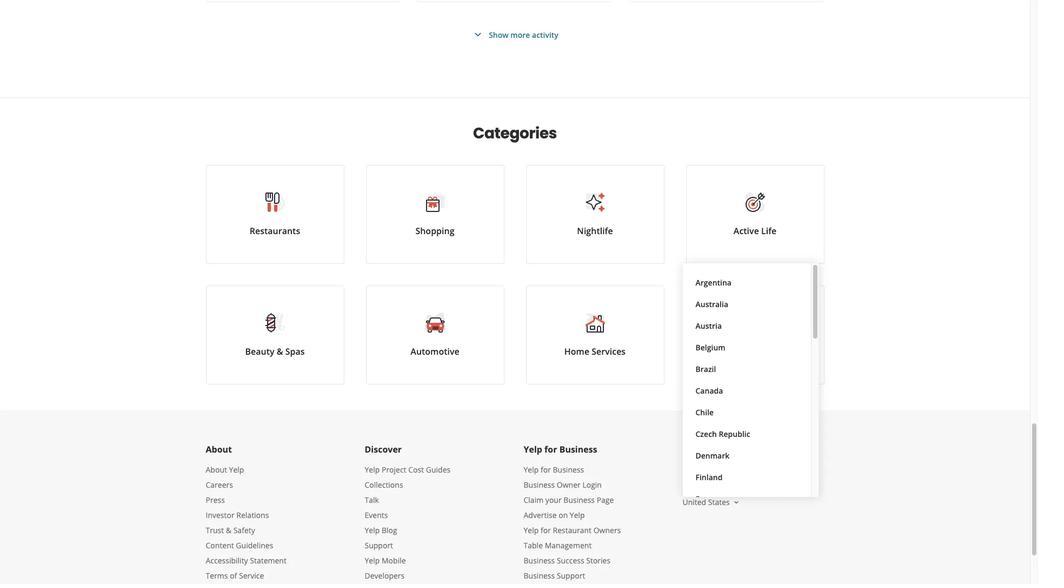 Task type: describe. For each thing, give the bounding box(es) containing it.
yelp for restaurant owners link
[[524, 525, 621, 535]]

talk
[[365, 495, 379, 505]]

yelp mobile link
[[365, 555, 406, 566]]

statement
[[250, 555, 287, 566]]

service
[[239, 571, 264, 581]]

safety
[[233, 525, 255, 535]]

australia button
[[691, 294, 802, 315]]

home services link
[[526, 286, 664, 385]]

yelp blog link
[[365, 525, 397, 535]]

nightlife
[[577, 225, 613, 237]]

france button
[[691, 488, 802, 510]]

czech republic button
[[691, 423, 802, 445]]

chile button
[[691, 402, 802, 423]]

16 chevron down v2 image
[[732, 498, 741, 507]]

support inside yelp for business business owner login claim your business page advertise on yelp yelp for restaurant owners table management business success stories business support
[[557, 571, 585, 581]]

yelp up claim
[[524, 465, 539, 475]]

restaurants
[[250, 225, 300, 237]]

yelp up table
[[524, 525, 539, 535]]

yelp for business business owner login claim your business page advertise on yelp yelp for restaurant owners table management business success stories business support
[[524, 465, 621, 581]]

& inside about yelp careers press investor relations trust & safety content guidelines accessibility statement terms of service
[[226, 525, 231, 535]]

brazil
[[696, 364, 716, 374]]

trust
[[206, 525, 224, 535]]

austria
[[696, 321, 722, 331]]

automotive
[[411, 346, 460, 357]]

brazil button
[[691, 359, 802, 380]]

press link
[[206, 495, 225, 505]]

active life
[[734, 225, 777, 237]]

talk link
[[365, 495, 379, 505]]

about for about
[[206, 443, 232, 455]]

support inside yelp project cost guides collections talk events yelp blog support yelp mobile developers
[[365, 540, 393, 551]]

stories
[[586, 555, 611, 566]]

press
[[206, 495, 225, 505]]

about yelp link
[[206, 465, 244, 475]]

show more activity button
[[472, 28, 559, 41]]

belgium
[[696, 342, 726, 353]]

yelp up yelp for business link
[[524, 443, 542, 455]]

czech republic
[[696, 429, 750, 439]]

of
[[230, 571, 237, 581]]

beauty & spas link
[[206, 286, 344, 385]]

claim
[[524, 495, 544, 505]]

france
[[696, 494, 720, 504]]

yelp down support link
[[365, 555, 380, 566]]

shopping
[[416, 225, 455, 237]]

categories
[[473, 123, 557, 144]]

blog
[[382, 525, 397, 535]]

restaurants link
[[206, 165, 344, 264]]

yelp for business link
[[524, 465, 584, 475]]

guides
[[426, 465, 451, 475]]

trust & safety link
[[206, 525, 255, 535]]

& inside category navigation section navigation
[[277, 346, 283, 357]]

on
[[559, 510, 568, 520]]

canada button
[[691, 380, 802, 402]]

yelp up 'collections'
[[365, 465, 380, 475]]

restaurant
[[553, 525, 592, 535]]

2 vertical spatial for
[[541, 525, 551, 535]]

united states
[[683, 497, 730, 507]]

canada
[[696, 386, 723, 396]]

advertise on yelp link
[[524, 510, 585, 520]]

austria button
[[691, 315, 802, 337]]

denmark
[[696, 450, 730, 461]]

united states button
[[683, 497, 741, 507]]

argentina button
[[691, 272, 802, 294]]

events
[[365, 510, 388, 520]]

success
[[557, 555, 584, 566]]

advertise
[[524, 510, 557, 520]]

belgium button
[[691, 337, 802, 359]]

developers link
[[365, 571, 405, 581]]

life
[[761, 225, 777, 237]]

relations
[[236, 510, 269, 520]]

yelp down events link
[[365, 525, 380, 535]]

nightlife link
[[526, 165, 664, 264]]

owner
[[557, 480, 581, 490]]



Task type: vqa. For each thing, say whether or not it's contained in the screenshot.
THE MORE link on the top of page
no



Task type: locate. For each thing, give the bounding box(es) containing it.
0 vertical spatial &
[[277, 346, 283, 357]]

investor relations link
[[206, 510, 269, 520]]

countries
[[683, 480, 725, 492]]

denmark button
[[691, 445, 802, 467]]

more
[[511, 29, 530, 40]]

project
[[382, 465, 406, 475]]

explore recent activity section section
[[197, 0, 833, 97]]

careers
[[206, 480, 233, 490]]

discover
[[365, 443, 402, 455]]

republic
[[719, 429, 750, 439]]

business owner login link
[[524, 480, 602, 490]]

finland
[[696, 472, 723, 482]]

australia
[[696, 299, 728, 309]]

1 vertical spatial &
[[226, 525, 231, 535]]

mobile
[[382, 555, 406, 566]]

home
[[565, 346, 590, 357]]

for down the advertise
[[541, 525, 551, 535]]

services
[[592, 346, 626, 357]]

page
[[597, 495, 614, 505]]

support down the yelp blog link
[[365, 540, 393, 551]]

about for about yelp careers press investor relations trust & safety content guidelines accessibility statement terms of service
[[206, 465, 227, 475]]

support down the success
[[557, 571, 585, 581]]

states
[[708, 497, 730, 507]]

category navigation section navigation
[[195, 98, 835, 410]]

24 chevron down v2 image
[[472, 28, 485, 41]]

1 vertical spatial support
[[557, 571, 585, 581]]

1 about from the top
[[206, 443, 232, 455]]

careers link
[[206, 480, 233, 490]]

united
[[683, 497, 706, 507]]

finland button
[[691, 467, 802, 488]]

yelp
[[524, 443, 542, 455], [229, 465, 244, 475], [365, 465, 380, 475], [524, 465, 539, 475], [570, 510, 585, 520], [365, 525, 380, 535], [524, 525, 539, 535], [365, 555, 380, 566]]

beauty
[[245, 346, 274, 357]]

your
[[546, 495, 562, 505]]

argentina
[[696, 277, 732, 288]]

support
[[365, 540, 393, 551], [557, 571, 585, 581]]

about
[[206, 443, 232, 455], [206, 465, 227, 475]]

1 horizontal spatial support
[[557, 571, 585, 581]]

1 vertical spatial about
[[206, 465, 227, 475]]

activity
[[532, 29, 559, 40]]

cost
[[408, 465, 424, 475]]

czech
[[696, 429, 717, 439]]

show
[[489, 29, 509, 40]]

languages
[[683, 443, 729, 455]]

accessibility statement link
[[206, 555, 287, 566]]

shopping link
[[366, 165, 504, 264]]

yelp inside about yelp careers press investor relations trust & safety content guidelines accessibility statement terms of service
[[229, 465, 244, 475]]

chile
[[696, 407, 714, 417]]

about up careers
[[206, 465, 227, 475]]

for for yelp for business
[[545, 443, 557, 455]]

developers
[[365, 571, 405, 581]]

home services
[[565, 346, 626, 357]]

terms
[[206, 571, 228, 581]]

content
[[206, 540, 234, 551]]

investor
[[206, 510, 235, 520]]

about up 'about yelp' link
[[206, 443, 232, 455]]

2 about from the top
[[206, 465, 227, 475]]

0 horizontal spatial &
[[226, 525, 231, 535]]

active life link
[[686, 165, 824, 264]]

about yelp careers press investor relations trust & safety content guidelines accessibility statement terms of service
[[206, 465, 287, 581]]

events link
[[365, 510, 388, 520]]

business support link
[[524, 571, 585, 581]]

support link
[[365, 540, 393, 551]]

collections link
[[365, 480, 403, 490]]

& left the spas
[[277, 346, 283, 357]]

business
[[560, 443, 597, 455], [553, 465, 584, 475], [524, 480, 555, 490], [564, 495, 595, 505], [524, 555, 555, 566], [524, 571, 555, 581]]

0 vertical spatial for
[[545, 443, 557, 455]]

1 vertical spatial for
[[541, 465, 551, 475]]

spas
[[285, 346, 305, 357]]

for up business owner login link on the right
[[541, 465, 551, 475]]

active
[[734, 225, 759, 237]]

for for yelp for business business owner login claim your business page advertise on yelp yelp for restaurant owners table management business success stories business support
[[541, 465, 551, 475]]

owners
[[594, 525, 621, 535]]

table
[[524, 540, 543, 551]]

guidelines
[[236, 540, 273, 551]]

for
[[545, 443, 557, 455], [541, 465, 551, 475], [541, 525, 551, 535]]

login
[[583, 480, 602, 490]]

yelp for business
[[524, 443, 597, 455]]

yelp right "on"
[[570, 510, 585, 520]]

management
[[545, 540, 592, 551]]

table management link
[[524, 540, 592, 551]]

for up yelp for business link
[[545, 443, 557, 455]]

business success stories link
[[524, 555, 611, 566]]

0 vertical spatial about
[[206, 443, 232, 455]]

accessibility
[[206, 555, 248, 566]]

terms of service link
[[206, 571, 264, 581]]

0 horizontal spatial support
[[365, 540, 393, 551]]

yelp project cost guides link
[[365, 465, 451, 475]]

0 vertical spatial support
[[365, 540, 393, 551]]

claim your business page link
[[524, 495, 614, 505]]

show more activity
[[489, 29, 559, 40]]

1 horizontal spatial &
[[277, 346, 283, 357]]

& right trust on the bottom left of the page
[[226, 525, 231, 535]]

about inside about yelp careers press investor relations trust & safety content guidelines accessibility statement terms of service
[[206, 465, 227, 475]]

content guidelines link
[[206, 540, 273, 551]]

beauty & spas
[[245, 346, 305, 357]]

yelp up careers
[[229, 465, 244, 475]]

yelp project cost guides collections talk events yelp blog support yelp mobile developers
[[365, 465, 451, 581]]

collections
[[365, 480, 403, 490]]

&
[[277, 346, 283, 357], [226, 525, 231, 535]]

automotive link
[[366, 286, 504, 385]]



